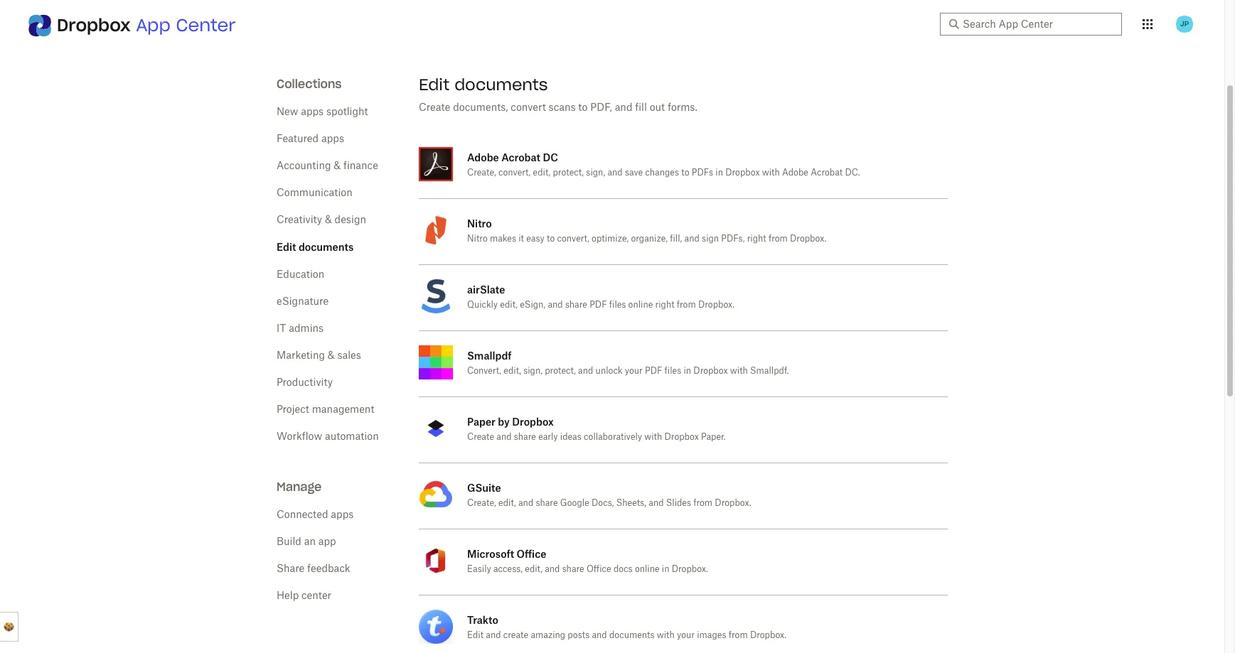 Task type: describe. For each thing, give the bounding box(es) containing it.
edit inside trakto edit and create amazing posts and documents with your images from dropbox.
[[467, 632, 484, 640]]

workflow
[[277, 433, 322, 443]]

optimize,
[[592, 235, 629, 243]]

dropbox. for airslate
[[699, 301, 735, 310]]

education
[[277, 270, 325, 280]]

by
[[498, 416, 510, 428]]

share inside paper by dropbox create and share early ideas collaboratively with dropbox paper.
[[514, 433, 536, 442]]

edit documents link
[[277, 241, 354, 253]]

online inside microsoft office easily access, edit, and share office docs online in dropbox.
[[635, 566, 660, 574]]

1 nitro from the top
[[467, 218, 492, 230]]

paper by dropbox create and share early ideas collaboratively with dropbox paper.
[[467, 416, 726, 442]]

pdfs,
[[722, 235, 745, 243]]

microsoft
[[467, 549, 515, 561]]

and left slides
[[649, 500, 664, 508]]

your inside smallpdf convert, edit, sign, protect, and unlock your pdf files in dropbox with smallpdf.
[[625, 367, 643, 376]]

productivity link
[[277, 379, 333, 389]]

files inside the airslate quickly edit, esign, and share pdf files online right from dropbox.
[[610, 301, 626, 310]]

new
[[277, 107, 298, 117]]

with inside adobe acrobat dc create, convert, edit, protect, sign, and save changes to pdfs in dropbox with adobe acrobat dc.
[[763, 169, 780, 177]]

pdf inside the airslate quickly edit, esign, and share pdf files online right from dropbox.
[[590, 301, 607, 310]]

adobe acrobat dc create, convert, edit, protect, sign, and save changes to pdfs in dropbox with adobe acrobat dc.
[[467, 152, 861, 177]]

amazing
[[531, 632, 566, 640]]

accounting & finance link
[[277, 162, 378, 171]]

workflow automation
[[277, 433, 379, 443]]

connected apps
[[277, 511, 354, 521]]

management
[[312, 406, 375, 416]]

creativity & design link
[[277, 216, 366, 226]]

gsuite create, edit, and share google docs, sheets, and slides from dropbox.
[[467, 482, 752, 508]]

sign, inside smallpdf convert, edit, sign, protect, and unlock your pdf files in dropbox with smallpdf.
[[524, 367, 543, 376]]

marketing & sales
[[277, 352, 361, 361]]

featured apps
[[277, 134, 344, 144]]

& for sales
[[328, 352, 335, 361]]

with inside smallpdf convert, edit, sign, protect, and unlock your pdf files in dropbox with smallpdf.
[[731, 367, 748, 376]]

it
[[277, 324, 286, 334]]

from inside the airslate quickly edit, esign, and share pdf files online right from dropbox.
[[677, 301, 696, 310]]

app
[[136, 14, 171, 36]]

edit, inside microsoft office easily access, edit, and share office docs online in dropbox.
[[525, 566, 543, 574]]

from inside nitro nitro makes it easy to convert, optimize, organize, fill, and sign pdfs, right from dropbox.
[[769, 235, 788, 243]]

0 vertical spatial office
[[517, 549, 547, 561]]

1 horizontal spatial edit documents
[[419, 75, 548, 95]]

files inside smallpdf convert, edit, sign, protect, and unlock your pdf files in dropbox with smallpdf.
[[665, 367, 682, 376]]

finance
[[344, 162, 378, 171]]

productivity
[[277, 379, 333, 389]]

share feedback link
[[277, 565, 351, 575]]

from inside trakto edit and create amazing posts and documents with your images from dropbox.
[[729, 632, 748, 640]]

connected apps link
[[277, 511, 354, 521]]

from inside gsuite create, edit, and share google docs, sheets, and slides from dropbox.
[[694, 500, 713, 508]]

docs,
[[592, 500, 614, 508]]

ideas
[[561, 433, 582, 442]]

project management
[[277, 406, 375, 416]]

sign
[[702, 235, 719, 243]]

feedback
[[307, 565, 351, 575]]

help center link
[[277, 592, 332, 602]]

0 vertical spatial documents
[[455, 75, 548, 95]]

share
[[277, 565, 305, 575]]

dropbox. inside nitro nitro makes it easy to convert, optimize, organize, fill, and sign pdfs, right from dropbox.
[[791, 235, 827, 243]]

an
[[304, 538, 316, 548]]

apps for manage
[[331, 511, 354, 521]]

build an app
[[277, 538, 336, 548]]

esignature
[[277, 297, 329, 307]]

communication
[[277, 189, 353, 199]]

easily
[[467, 566, 491, 574]]

sign, inside adobe acrobat dc create, convert, edit, protect, sign, and save changes to pdfs in dropbox with adobe acrobat dc.
[[587, 169, 606, 177]]

0 horizontal spatial documents
[[299, 241, 354, 253]]

and inside microsoft office easily access, edit, and share office docs online in dropbox.
[[545, 566, 560, 574]]

right inside nitro nitro makes it easy to convert, optimize, organize, fill, and sign pdfs, right from dropbox.
[[748, 235, 767, 243]]

edit, inside adobe acrobat dc create, convert, edit, protect, sign, and save changes to pdfs in dropbox with adobe acrobat dc.
[[533, 169, 551, 177]]

online inside the airslate quickly edit, esign, and share pdf files online right from dropbox.
[[629, 301, 653, 310]]

apps for collections
[[301, 107, 324, 117]]

& for finance
[[334, 162, 341, 171]]

images
[[698, 632, 727, 640]]

spotlight
[[327, 107, 368, 117]]

access,
[[494, 566, 523, 574]]

to inside adobe acrobat dc create, convert, edit, protect, sign, and save changes to pdfs in dropbox with adobe acrobat dc.
[[682, 169, 690, 177]]

and left the google on the left
[[519, 500, 534, 508]]

dropbox left paper.
[[665, 433, 699, 442]]

create inside paper by dropbox create and share early ideas collaboratively with dropbox paper.
[[467, 433, 495, 442]]

1 horizontal spatial adobe
[[783, 169, 809, 177]]

changes
[[646, 169, 680, 177]]

fill,
[[670, 235, 683, 243]]

build
[[277, 538, 302, 548]]

manage
[[277, 480, 322, 495]]

create, inside gsuite create, edit, and share google docs, sheets, and slides from dropbox.
[[467, 500, 497, 508]]

in inside adobe acrobat dc create, convert, edit, protect, sign, and save changes to pdfs in dropbox with adobe acrobat dc.
[[716, 169, 724, 177]]

smallpdf
[[467, 350, 512, 362]]

create, inside adobe acrobat dc create, convert, edit, protect, sign, and save changes to pdfs in dropbox with adobe acrobat dc.
[[467, 169, 497, 177]]

with inside trakto edit and create amazing posts and documents with your images from dropbox.
[[657, 632, 675, 640]]

share inside microsoft office easily access, edit, and share office docs online in dropbox.
[[563, 566, 585, 574]]

and inside nitro nitro makes it easy to convert, optimize, organize, fill, and sign pdfs, right from dropbox.
[[685, 235, 700, 243]]

connected
[[277, 511, 328, 521]]

help
[[277, 592, 299, 602]]

early
[[539, 433, 558, 442]]

forms.
[[668, 103, 698, 113]]

new apps spotlight link
[[277, 107, 368, 117]]

center
[[176, 14, 236, 36]]



Task type: locate. For each thing, give the bounding box(es) containing it.
0 horizontal spatial to
[[547, 235, 555, 243]]

2 horizontal spatial in
[[716, 169, 724, 177]]

1 vertical spatial documents
[[299, 241, 354, 253]]

esign,
[[520, 301, 546, 310]]

smallpdf convert, edit, sign, protect, and unlock your pdf files in dropbox with smallpdf.
[[467, 350, 789, 376]]

to right easy
[[547, 235, 555, 243]]

creativity & design
[[277, 216, 366, 226]]

scans
[[549, 103, 576, 113]]

1 vertical spatial &
[[325, 216, 332, 226]]

apps
[[301, 107, 324, 117], [322, 134, 344, 144], [331, 511, 354, 521]]

in for smallpdf
[[684, 367, 692, 376]]

it admins link
[[277, 324, 324, 334]]

1 vertical spatial adobe
[[783, 169, 809, 177]]

creativity
[[277, 216, 322, 226]]

share
[[566, 301, 588, 310], [514, 433, 536, 442], [536, 500, 558, 508], [563, 566, 585, 574]]

create, down documents,
[[467, 169, 497, 177]]

unlock
[[596, 367, 623, 376]]

0 horizontal spatial sign,
[[524, 367, 543, 376]]

fill
[[636, 103, 647, 113]]

& for design
[[325, 216, 332, 226]]

edit documents down creativity & design link
[[277, 241, 354, 253]]

files
[[610, 301, 626, 310], [665, 367, 682, 376]]

in for microsoft office
[[662, 566, 670, 574]]

0 horizontal spatial files
[[610, 301, 626, 310]]

0 horizontal spatial your
[[625, 367, 643, 376]]

edit, inside smallpdf convert, edit, sign, protect, and unlock your pdf files in dropbox with smallpdf.
[[504, 367, 522, 376]]

dropbox. inside trakto edit and create amazing posts and documents with your images from dropbox.
[[751, 632, 787, 640]]

edit, for gsuite
[[499, 500, 516, 508]]

share inside the airslate quickly edit, esign, and share pdf files online right from dropbox.
[[566, 301, 588, 310]]

1 horizontal spatial your
[[677, 632, 695, 640]]

2 horizontal spatial documents
[[610, 632, 655, 640]]

2 horizontal spatial to
[[682, 169, 690, 177]]

and inside adobe acrobat dc create, convert, edit, protect, sign, and save changes to pdfs in dropbox with adobe acrobat dc.
[[608, 169, 623, 177]]

dropbox inside adobe acrobat dc create, convert, edit, protect, sign, and save changes to pdfs in dropbox with adobe acrobat dc.
[[726, 169, 760, 177]]

and left fill
[[615, 103, 633, 113]]

edit,
[[533, 169, 551, 177], [500, 301, 518, 310], [504, 367, 522, 376], [499, 500, 516, 508], [525, 566, 543, 574]]

and inside the airslate quickly edit, esign, and share pdf files online right from dropbox.
[[548, 301, 563, 310]]

convert, inside adobe acrobat dc create, convert, edit, protect, sign, and save changes to pdfs in dropbox with adobe acrobat dc.
[[499, 169, 531, 177]]

sheets,
[[617, 500, 647, 508]]

smallpdf.
[[751, 367, 789, 376]]

1 vertical spatial pdf
[[645, 367, 663, 376]]

edit, down gsuite
[[499, 500, 516, 508]]

education link
[[277, 270, 325, 280]]

documents right posts
[[610, 632, 655, 640]]

0 vertical spatial protect,
[[553, 169, 584, 177]]

& left finance
[[334, 162, 341, 171]]

online up smallpdf convert, edit, sign, protect, and unlock your pdf files in dropbox with smallpdf.
[[629, 301, 653, 310]]

nitro nitro makes it easy to convert, optimize, organize, fill, and sign pdfs, right from dropbox.
[[467, 218, 827, 243]]

right inside the airslate quickly edit, esign, and share pdf files online right from dropbox.
[[656, 301, 675, 310]]

0 vertical spatial your
[[625, 367, 643, 376]]

it admins
[[277, 324, 324, 334]]

new apps spotlight
[[277, 107, 368, 117]]

1 vertical spatial apps
[[322, 134, 344, 144]]

pdf inside smallpdf convert, edit, sign, protect, and unlock your pdf files in dropbox with smallpdf.
[[645, 367, 663, 376]]

to left pdfs
[[682, 169, 690, 177]]

and right posts
[[592, 632, 607, 640]]

dropbox right pdfs
[[726, 169, 760, 177]]

communication link
[[277, 189, 353, 199]]

build an app link
[[277, 538, 336, 548]]

esignature link
[[277, 297, 329, 307]]

edit, inside gsuite create, edit, and share google docs, sheets, and slides from dropbox.
[[499, 500, 516, 508]]

your right unlock
[[625, 367, 643, 376]]

out
[[650, 103, 665, 113]]

1 horizontal spatial to
[[579, 103, 588, 113]]

1 vertical spatial protect,
[[545, 367, 576, 376]]

jp
[[1181, 19, 1190, 28]]

0 horizontal spatial office
[[517, 549, 547, 561]]

1 create, from the top
[[467, 169, 497, 177]]

apps up app
[[331, 511, 354, 521]]

edit, for airslate
[[500, 301, 518, 310]]

1 vertical spatial files
[[665, 367, 682, 376]]

share inside gsuite create, edit, and share google docs, sheets, and slides from dropbox.
[[536, 500, 558, 508]]

& left sales
[[328, 352, 335, 361]]

app
[[319, 538, 336, 548]]

1 vertical spatial office
[[587, 566, 612, 574]]

convert, down convert
[[499, 169, 531, 177]]

trakto edit and create amazing posts and documents with your images from dropbox.
[[467, 615, 787, 640]]

admins
[[289, 324, 324, 334]]

nitro up the makes at the left top of page
[[467, 218, 492, 230]]

0 horizontal spatial create
[[419, 103, 451, 113]]

dropbox up early
[[512, 416, 554, 428]]

automation
[[325, 433, 379, 443]]

sign,
[[587, 169, 606, 177], [524, 367, 543, 376]]

with left the smallpdf.
[[731, 367, 748, 376]]

your left images
[[677, 632, 695, 640]]

featured
[[277, 134, 319, 144]]

edit, down the "dc"
[[533, 169, 551, 177]]

& left the design
[[325, 216, 332, 226]]

Search App Center text field
[[963, 16, 1114, 32]]

0 horizontal spatial acrobat
[[502, 152, 541, 164]]

0 horizontal spatial edit
[[277, 241, 296, 253]]

workflow automation link
[[277, 433, 379, 443]]

accounting & finance
[[277, 162, 378, 171]]

create,
[[467, 169, 497, 177], [467, 500, 497, 508]]

create
[[419, 103, 451, 113], [467, 433, 495, 442]]

create, down gsuite
[[467, 500, 497, 508]]

0 horizontal spatial adobe
[[467, 152, 499, 164]]

files right unlock
[[665, 367, 682, 376]]

to
[[579, 103, 588, 113], [682, 169, 690, 177], [547, 235, 555, 243]]

dropbox. inside gsuite create, edit, and share google docs, sheets, and slides from dropbox.
[[715, 500, 752, 508]]

1 vertical spatial create,
[[467, 500, 497, 508]]

1 vertical spatial edit
[[277, 241, 296, 253]]

documents,
[[453, 103, 508, 113]]

to inside nitro nitro makes it easy to convert, optimize, organize, fill, and sign pdfs, right from dropbox.
[[547, 235, 555, 243]]

documents down creativity & design link
[[299, 241, 354, 253]]

google
[[561, 500, 590, 508]]

and right esign,
[[548, 301, 563, 310]]

2 horizontal spatial edit
[[467, 632, 484, 640]]

convert, inside nitro nitro makes it easy to convert, optimize, organize, fill, and sign pdfs, right from dropbox.
[[558, 235, 590, 243]]

1 vertical spatial in
[[684, 367, 692, 376]]

1 horizontal spatial right
[[748, 235, 767, 243]]

edit, inside the airslate quickly edit, esign, and share pdf files online right from dropbox.
[[500, 301, 518, 310]]

share left the google on the left
[[536, 500, 558, 508]]

1 horizontal spatial sign,
[[587, 169, 606, 177]]

microsoft office easily access, edit, and share office docs online in dropbox.
[[467, 549, 709, 574]]

online right docs
[[635, 566, 660, 574]]

airslate
[[467, 284, 505, 296]]

protect,
[[553, 169, 584, 177], [545, 367, 576, 376]]

convert,
[[499, 169, 531, 177], [558, 235, 590, 243]]

from right images
[[729, 632, 748, 640]]

collaboratively
[[584, 433, 643, 442]]

0 vertical spatial apps
[[301, 107, 324, 117]]

from down fill,
[[677, 301, 696, 310]]

organize,
[[632, 235, 668, 243]]

apps right new
[[301, 107, 324, 117]]

to left the pdf, at the left of page
[[579, 103, 588, 113]]

pdf right unlock
[[645, 367, 663, 376]]

acrobat
[[502, 152, 541, 164], [811, 169, 843, 177]]

share left docs
[[563, 566, 585, 574]]

dropbox left the smallpdf.
[[694, 367, 728, 376]]

1 vertical spatial edit documents
[[277, 241, 354, 253]]

your inside trakto edit and create amazing posts and documents with your images from dropbox.
[[677, 632, 695, 640]]

1 vertical spatial your
[[677, 632, 695, 640]]

0 vertical spatial in
[[716, 169, 724, 177]]

0 horizontal spatial pdf
[[590, 301, 607, 310]]

it
[[519, 235, 524, 243]]

0 vertical spatial pdf
[[590, 301, 607, 310]]

protect, inside adobe acrobat dc create, convert, edit, protect, sign, and save changes to pdfs in dropbox with adobe acrobat dc.
[[553, 169, 584, 177]]

dropbox app center
[[57, 14, 236, 36]]

right right 'pdfs,'
[[748, 235, 767, 243]]

protect, left unlock
[[545, 367, 576, 376]]

1 vertical spatial nitro
[[467, 235, 488, 243]]

help center
[[277, 592, 332, 602]]

edit documents up documents,
[[419, 75, 548, 95]]

and down trakto
[[486, 632, 501, 640]]

0 vertical spatial &
[[334, 162, 341, 171]]

from right slides
[[694, 500, 713, 508]]

0 vertical spatial to
[[579, 103, 588, 113]]

1 vertical spatial sign,
[[524, 367, 543, 376]]

and inside paper by dropbox create and share early ideas collaboratively with dropbox paper.
[[497, 433, 512, 442]]

save
[[625, 169, 643, 177]]

share left early
[[514, 433, 536, 442]]

pdf,
[[591, 103, 613, 113]]

0 vertical spatial edit
[[419, 75, 450, 95]]

1 horizontal spatial pdf
[[645, 367, 663, 376]]

and left unlock
[[579, 367, 594, 376]]

0 vertical spatial files
[[610, 301, 626, 310]]

protect, inside smallpdf convert, edit, sign, protect, and unlock your pdf files in dropbox with smallpdf.
[[545, 367, 576, 376]]

marketing
[[277, 352, 325, 361]]

create down paper
[[467, 433, 495, 442]]

1 horizontal spatial acrobat
[[811, 169, 843, 177]]

0 vertical spatial convert,
[[499, 169, 531, 177]]

2 vertical spatial documents
[[610, 632, 655, 640]]

protect, down the "dc"
[[553, 169, 584, 177]]

with left images
[[657, 632, 675, 640]]

accounting
[[277, 162, 331, 171]]

0 vertical spatial adobe
[[467, 152, 499, 164]]

and left save
[[608, 169, 623, 177]]

1 horizontal spatial files
[[665, 367, 682, 376]]

project management link
[[277, 406, 375, 416]]

dropbox. inside the airslate quickly edit, esign, and share pdf files online right from dropbox.
[[699, 301, 735, 310]]

adobe down documents,
[[467, 152, 499, 164]]

easy
[[527, 235, 545, 243]]

dropbox. for microsoft office
[[672, 566, 709, 574]]

jp button
[[1174, 13, 1197, 36]]

convert, left optimize,
[[558, 235, 590, 243]]

1 horizontal spatial documents
[[455, 75, 548, 95]]

in inside smallpdf convert, edit, sign, protect, and unlock your pdf files in dropbox with smallpdf.
[[684, 367, 692, 376]]

sign, left save
[[587, 169, 606, 177]]

makes
[[490, 235, 517, 243]]

trakto
[[467, 615, 499, 627]]

office left docs
[[587, 566, 612, 574]]

create documents, convert scans to pdf, and fill out forms.
[[419, 103, 698, 113]]

1 vertical spatial right
[[656, 301, 675, 310]]

and right 'access,'
[[545, 566, 560, 574]]

0 horizontal spatial in
[[662, 566, 670, 574]]

edit, for smallpdf
[[504, 367, 522, 376]]

acrobat left dc.
[[811, 169, 843, 177]]

1 vertical spatial to
[[682, 169, 690, 177]]

acrobat left the "dc"
[[502, 152, 541, 164]]

0 vertical spatial online
[[629, 301, 653, 310]]

1 horizontal spatial create
[[467, 433, 495, 442]]

and right fill,
[[685, 235, 700, 243]]

docs
[[614, 566, 633, 574]]

0 vertical spatial sign,
[[587, 169, 606, 177]]

edit, down smallpdf
[[504, 367, 522, 376]]

0 horizontal spatial convert,
[[499, 169, 531, 177]]

with inside paper by dropbox create and share early ideas collaboratively with dropbox paper.
[[645, 433, 663, 442]]

office up 'access,'
[[517, 549, 547, 561]]

and
[[615, 103, 633, 113], [608, 169, 623, 177], [685, 235, 700, 243], [548, 301, 563, 310], [579, 367, 594, 376], [497, 433, 512, 442], [519, 500, 534, 508], [649, 500, 664, 508], [545, 566, 560, 574], [486, 632, 501, 640], [592, 632, 607, 640]]

pdfs
[[692, 169, 714, 177]]

1 vertical spatial convert,
[[558, 235, 590, 243]]

2 create, from the top
[[467, 500, 497, 508]]

adobe left dc.
[[783, 169, 809, 177]]

edit, left esign,
[[500, 301, 518, 310]]

project
[[277, 406, 309, 416]]

quickly
[[467, 301, 498, 310]]

in inside microsoft office easily access, edit, and share office docs online in dropbox.
[[662, 566, 670, 574]]

sales
[[338, 352, 361, 361]]

2 vertical spatial edit
[[467, 632, 484, 640]]

documents up documents,
[[455, 75, 548, 95]]

0 horizontal spatial edit documents
[[277, 241, 354, 253]]

0 vertical spatial create
[[419, 103, 451, 113]]

paper.
[[702, 433, 726, 442]]

with right collaboratively
[[645, 433, 663, 442]]

2 vertical spatial in
[[662, 566, 670, 574]]

apps up 'accounting & finance'
[[322, 134, 344, 144]]

0 vertical spatial nitro
[[467, 218, 492, 230]]

1 horizontal spatial office
[[587, 566, 612, 574]]

0 vertical spatial create,
[[467, 169, 497, 177]]

0 vertical spatial acrobat
[[502, 152, 541, 164]]

2 vertical spatial &
[[328, 352, 335, 361]]

edit, right 'access,'
[[525, 566, 543, 574]]

1 vertical spatial acrobat
[[811, 169, 843, 177]]

featured apps link
[[277, 134, 344, 144]]

files up smallpdf convert, edit, sign, protect, and unlock your pdf files in dropbox with smallpdf.
[[610, 301, 626, 310]]

documents inside trakto edit and create amazing posts and documents with your images from dropbox.
[[610, 632, 655, 640]]

posts
[[568, 632, 590, 640]]

and inside smallpdf convert, edit, sign, protect, and unlock your pdf files in dropbox with smallpdf.
[[579, 367, 594, 376]]

dropbox. inside microsoft office easily access, edit, and share office docs online in dropbox.
[[672, 566, 709, 574]]

dropbox inside smallpdf convert, edit, sign, protect, and unlock your pdf files in dropbox with smallpdf.
[[694, 367, 728, 376]]

from right 'pdfs,'
[[769, 235, 788, 243]]

1 horizontal spatial convert,
[[558, 235, 590, 243]]

center
[[302, 592, 332, 602]]

and down by
[[497, 433, 512, 442]]

collections
[[277, 77, 342, 91]]

dropbox. for gsuite
[[715, 500, 752, 508]]

dc
[[543, 152, 559, 164]]

2 vertical spatial to
[[547, 235, 555, 243]]

0 vertical spatial edit documents
[[419, 75, 548, 95]]

1 horizontal spatial edit
[[419, 75, 450, 95]]

gsuite
[[467, 482, 501, 495]]

share right esign,
[[566, 301, 588, 310]]

0 vertical spatial right
[[748, 235, 767, 243]]

with right pdfs
[[763, 169, 780, 177]]

sign, right "convert,"
[[524, 367, 543, 376]]

paper
[[467, 416, 496, 428]]

2 nitro from the top
[[467, 235, 488, 243]]

convert,
[[467, 367, 502, 376]]

0 horizontal spatial right
[[656, 301, 675, 310]]

right down fill,
[[656, 301, 675, 310]]

1 horizontal spatial in
[[684, 367, 692, 376]]

pdf up smallpdf convert, edit, sign, protect, and unlock your pdf files in dropbox with smallpdf.
[[590, 301, 607, 310]]

2 vertical spatial apps
[[331, 511, 354, 521]]

1 vertical spatial create
[[467, 433, 495, 442]]

1 vertical spatial online
[[635, 566, 660, 574]]

slides
[[667, 500, 692, 508]]

nitro left the makes at the left top of page
[[467, 235, 488, 243]]

create left documents,
[[419, 103, 451, 113]]

create
[[504, 632, 529, 640]]

office
[[517, 549, 547, 561], [587, 566, 612, 574]]

design
[[335, 216, 366, 226]]

dropbox left the app
[[57, 14, 131, 36]]



Task type: vqa. For each thing, say whether or not it's contained in the screenshot.
convert, within Nitro Nitro makes it easy to convert, optimize, organize, fill, and sign PDFs, right from Dropbox.
yes



